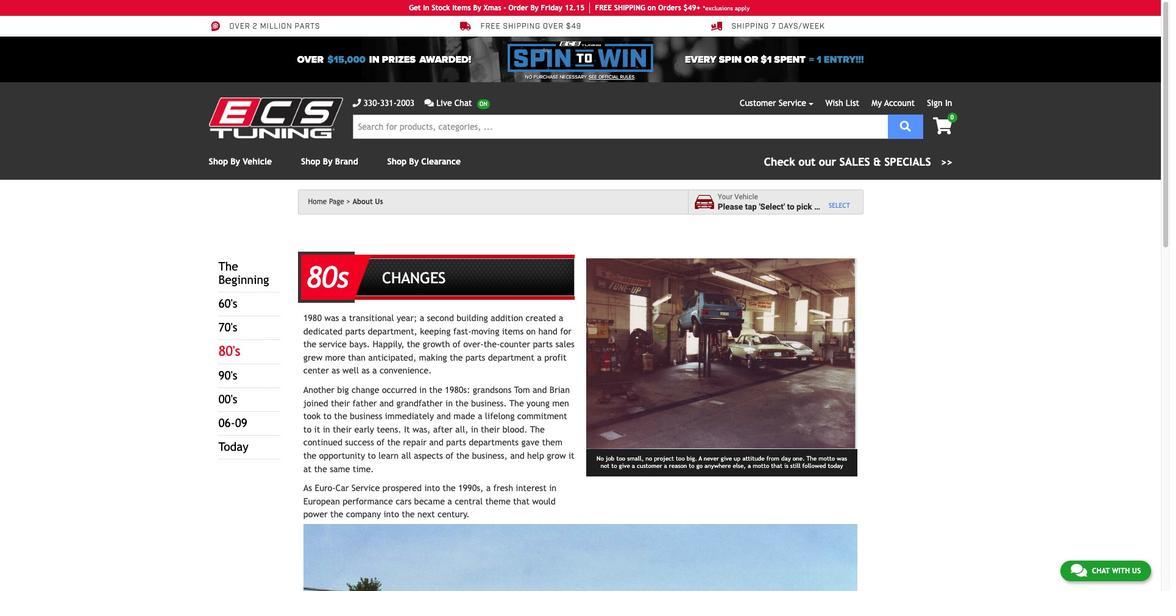 Task type: vqa. For each thing, say whether or not it's contained in the screenshot.
GENERIC - Monthly Recap image
no



Task type: locate. For each thing, give the bounding box(es) containing it.
by left brand
[[323, 157, 333, 166]]

1 horizontal spatial was
[[837, 455, 847, 462]]

1 vertical spatial motto
[[753, 463, 769, 470]]

1 vertical spatial over
[[297, 53, 324, 66]]

0 vertical spatial no
[[525, 74, 533, 80]]

no for no job too small, no project too big. a never give up attitude from day one. the motto was not to give a customer a reason to go anywhere else, a motto that is still followed today
[[597, 455, 604, 462]]

comments image for chat
[[1071, 563, 1087, 578]]

or
[[744, 53, 759, 66]]

building
[[457, 313, 488, 323]]

too up the reason on the right bottom of the page
[[676, 455, 685, 462]]

12.15
[[565, 4, 585, 12]]

1 horizontal spatial shop
[[301, 157, 320, 166]]

of right aspects
[[446, 450, 454, 461]]

prizes
[[382, 53, 416, 66]]

to
[[787, 201, 795, 211], [323, 411, 332, 421], [303, 424, 312, 434], [368, 450, 376, 461], [612, 463, 617, 470], [689, 463, 695, 470]]

2 shop from the left
[[301, 157, 320, 166]]

service
[[779, 98, 806, 108], [352, 483, 380, 493]]

over left 2
[[230, 22, 250, 31]]

as right well
[[362, 365, 370, 376]]

opportunity
[[319, 450, 365, 461]]

shop for shop by vehicle
[[209, 157, 228, 166]]

1 horizontal spatial service
[[779, 98, 806, 108]]

over 2 million parts link
[[209, 21, 320, 32]]

too
[[617, 455, 626, 462], [676, 455, 685, 462]]

1 horizontal spatial it
[[569, 450, 575, 461]]

of up learn
[[377, 437, 385, 448]]

no for no purchase necessary. see official rules .
[[525, 74, 533, 80]]

1980
[[303, 313, 322, 323]]

comments image inside "live chat" link
[[424, 99, 434, 107]]

a
[[814, 201, 819, 211], [342, 313, 346, 323], [420, 313, 424, 323], [559, 313, 563, 323], [537, 352, 542, 363], [372, 365, 377, 376], [478, 411, 483, 421], [632, 463, 635, 470], [664, 463, 667, 470], [748, 463, 751, 470], [486, 483, 491, 493], [448, 496, 452, 506]]

motto up today
[[819, 455, 835, 462]]

in up would
[[549, 483, 557, 493]]

by left xmas
[[473, 4, 482, 12]]

departments
[[469, 437, 519, 448]]

to right took
[[323, 411, 332, 421]]

chat left with
[[1092, 567, 1110, 575]]

my account link
[[872, 98, 915, 108]]

00's link
[[219, 393, 237, 406]]

free
[[481, 22, 501, 31]]

a down project
[[664, 463, 667, 470]]

the inside the beginning
[[219, 260, 238, 273]]

center
[[303, 365, 329, 376]]

parts inside another big change occurred in the 1980s: grandsons tom and brian joined their father and grandfather       in the business. the young men took to the business immediately and made a lifelong commitment to it in       their early teens. it was, after all, in their blood. the continued success of the repair and parts       departments gave them the opportunity to learn all aspects of the business, and help grow it at the       same time.
[[446, 437, 466, 448]]

1 horizontal spatial as
[[362, 365, 370, 376]]

shopping cart image
[[933, 118, 952, 135]]

comments image left live
[[424, 99, 434, 107]]

0 vertical spatial on
[[648, 4, 656, 12]]

0 vertical spatial over
[[230, 22, 250, 31]]

to left the pick
[[787, 201, 795, 211]]

chat right live
[[455, 98, 472, 108]]

1 vertical spatial give
[[619, 463, 630, 470]]

0 vertical spatial service
[[779, 98, 806, 108]]

1 vertical spatial it
[[569, 450, 575, 461]]

lifelong
[[485, 411, 515, 421]]

my
[[872, 98, 882, 108]]

ecs tuning 'spin to win' contest logo image
[[508, 41, 653, 72]]

0 horizontal spatial chat
[[455, 98, 472, 108]]

anywhere
[[705, 463, 731, 470]]

1 vertical spatial on
[[526, 326, 536, 336]]

1 horizontal spatial over
[[297, 53, 324, 66]]

parts down all,
[[446, 437, 466, 448]]

by for shop by vehicle
[[231, 157, 240, 166]]

70's
[[219, 321, 237, 334]]

in up 'grandfather'
[[419, 385, 427, 395]]

parts right million
[[295, 22, 320, 31]]

never
[[704, 455, 719, 462]]

small,
[[627, 455, 644, 462]]

parts up bays.
[[345, 326, 365, 336]]

live chat link
[[424, 97, 490, 110]]

0 horizontal spatial as
[[332, 365, 340, 376]]

the right at
[[314, 464, 327, 474]]

the down cars
[[402, 509, 415, 520]]

0 horizontal spatial on
[[526, 326, 536, 336]]

no
[[525, 74, 533, 80], [597, 455, 604, 462]]

$1
[[761, 53, 772, 66]]

in right sign
[[945, 98, 952, 108]]

lifetime tech support
[[481, 22, 578, 31]]

to down job on the bottom right of page
[[612, 463, 617, 470]]

in left prizes at the top of the page
[[369, 53, 380, 66]]

1 horizontal spatial vehicle
[[735, 193, 758, 201]]

motto down attitude
[[753, 463, 769, 470]]

0 vertical spatial that
[[771, 463, 783, 470]]

no up not
[[597, 455, 604, 462]]

of down 'fast-'
[[453, 339, 461, 349]]

business,
[[472, 450, 508, 461]]

90's link
[[219, 369, 237, 382]]

1 shop from the left
[[209, 157, 228, 166]]

over for over 2 million parts
[[230, 22, 250, 31]]

1 vertical spatial chat
[[1092, 567, 1110, 575]]

into down cars
[[384, 509, 399, 520]]

vehicle down ecs tuning "image"
[[243, 157, 272, 166]]

0 vertical spatial comments image
[[424, 99, 434, 107]]

on right ping
[[648, 4, 656, 12]]

a up the dedicated
[[342, 313, 346, 323]]

was up today
[[837, 455, 847, 462]]

well
[[342, 365, 359, 376]]

the right making
[[450, 352, 463, 363]]

no job too small, no project too big. a never give up attitude from day one. the motto was not to give a customer a reason to go anywhere else, a motto that is still followed today
[[597, 455, 847, 470]]

0 vertical spatial in
[[423, 4, 430, 12]]

every
[[685, 53, 717, 66]]

sales
[[840, 155, 870, 168]]

0 horizontal spatial no
[[525, 74, 533, 80]]

0 horizontal spatial that
[[513, 496, 530, 506]]

09
[[235, 416, 247, 430]]

with
[[1112, 567, 1130, 575]]

it down took
[[314, 424, 320, 434]]

1 vertical spatial service
[[352, 483, 380, 493]]

continued
[[303, 437, 343, 448]]

necessary.
[[560, 74, 588, 80]]

shipping
[[503, 22, 541, 31]]

free ship ping on orders $49+ *exclusions apply
[[595, 4, 750, 12]]

about us
[[353, 198, 383, 206]]

give down small, on the bottom of page
[[619, 463, 630, 470]]

as down more
[[332, 365, 340, 376]]

was up the dedicated
[[324, 313, 339, 323]]

2 as from the left
[[362, 365, 370, 376]]

their up the departments
[[481, 424, 500, 434]]

0 vertical spatial give
[[721, 455, 732, 462]]

sales & specials link
[[764, 154, 952, 170]]

of inside 1980 was a transitional year; a second building addition created a dedicated parts department,       keeping fast-moving items on hand for the service bays. happily, the growth of over-the-counter       parts sales grew more than anticipated, making the parts department a profit center as well as a       convenience.
[[453, 339, 461, 349]]

the left 1990s,
[[443, 483, 456, 493]]

0 horizontal spatial too
[[617, 455, 626, 462]]

1 horizontal spatial into
[[425, 483, 440, 493]]

and up young
[[533, 385, 547, 395]]

.
[[635, 74, 636, 80]]

list
[[846, 98, 860, 108]]

big.
[[687, 455, 697, 462]]

get in stock items by xmas - order by friday 12.15
[[409, 4, 585, 12]]

their
[[331, 398, 350, 408], [333, 424, 352, 434], [481, 424, 500, 434]]

1 horizontal spatial no
[[597, 455, 604, 462]]

&
[[874, 155, 881, 168]]

over down guarantee
[[297, 53, 324, 66]]

0 vertical spatial into
[[425, 483, 440, 493]]

sign in
[[927, 98, 952, 108]]

is
[[784, 463, 789, 470]]

the left growth
[[407, 339, 420, 349]]

1 horizontal spatial too
[[676, 455, 685, 462]]

shop by brand
[[301, 157, 358, 166]]

century.
[[438, 509, 470, 520]]

european
[[303, 496, 340, 506]]

0 horizontal spatial service
[[352, 483, 380, 493]]

us right with
[[1132, 567, 1141, 575]]

comments image left chat with us
[[1071, 563, 1087, 578]]

for
[[560, 326, 572, 336]]

1 vertical spatial of
[[377, 437, 385, 448]]

0 horizontal spatial over
[[230, 22, 250, 31]]

2
[[253, 22, 258, 31]]

1 vertical spatial that
[[513, 496, 530, 506]]

1 vertical spatial no
[[597, 455, 604, 462]]

0 vertical spatial was
[[324, 313, 339, 323]]

service up performance
[[352, 483, 380, 493]]

grandfather
[[397, 398, 443, 408]]

0 link
[[924, 113, 957, 136]]

keeping
[[420, 326, 451, 336]]

1 vertical spatial into
[[384, 509, 399, 520]]

a inside another big change occurred in the 1980s: grandsons tom and brian joined their father and grandfather       in the business. the young men took to the business immediately and made a lifelong commitment to it in       their early teens. it was, after all, in their blood. the continued success of the repair and parts       departments gave them the opportunity to learn all aspects of the business, and help grow it at the       same time.
[[478, 411, 483, 421]]

by down ecs tuning "image"
[[231, 157, 240, 166]]

0 horizontal spatial shop
[[209, 157, 228, 166]]

too right job on the bottom right of page
[[617, 455, 626, 462]]

0 vertical spatial us
[[375, 198, 383, 206]]

1 vertical spatial us
[[1132, 567, 1141, 575]]

made
[[454, 411, 475, 421]]

shop for shop by brand
[[301, 157, 320, 166]]

1 vertical spatial in
[[945, 98, 952, 108]]

account
[[885, 98, 915, 108]]

1 horizontal spatial us
[[1132, 567, 1141, 575]]

second
[[427, 313, 454, 323]]

0 vertical spatial of
[[453, 339, 461, 349]]

over $15,000 in prizes
[[297, 53, 416, 66]]

by left clearance
[[409, 157, 419, 166]]

vehicle up tap
[[735, 193, 758, 201]]

job
[[606, 455, 615, 462]]

no left purchase
[[525, 74, 533, 80]]

a right the pick
[[814, 201, 819, 211]]

friday
[[541, 4, 563, 12]]

0 horizontal spatial in
[[423, 4, 430, 12]]

more
[[325, 352, 345, 363]]

1 vertical spatial vehicle
[[735, 193, 758, 201]]

clearance
[[421, 157, 461, 166]]

the up 'grandfather'
[[429, 385, 442, 395]]

brand
[[335, 157, 358, 166]]

the up "followed"
[[807, 455, 817, 462]]

a right the made
[[478, 411, 483, 421]]

comments image for live
[[424, 99, 434, 107]]

the up 60's link
[[219, 260, 238, 273]]

in for get
[[423, 4, 430, 12]]

us right 'about'
[[375, 198, 383, 206]]

into
[[425, 483, 440, 493], [384, 509, 399, 520]]

1 horizontal spatial give
[[721, 455, 732, 462]]

guarantee
[[285, 22, 332, 31]]

0 horizontal spatial vehicle
[[243, 157, 272, 166]]

0 horizontal spatial was
[[324, 313, 339, 323]]

a up for
[[559, 313, 563, 323]]

a left profit
[[537, 352, 542, 363]]

2 horizontal spatial shop
[[387, 157, 407, 166]]

shop for shop by clearance
[[387, 157, 407, 166]]

transitional
[[349, 313, 394, 323]]

early
[[354, 424, 374, 434]]

men
[[552, 398, 569, 408]]

0 vertical spatial motto
[[819, 455, 835, 462]]

0 horizontal spatial comments image
[[424, 99, 434, 107]]

0 vertical spatial chat
[[455, 98, 472, 108]]

that down the interest
[[513, 496, 530, 506]]

2 vertical spatial of
[[446, 450, 454, 461]]

1980 was a transitional year; a second building addition created a dedicated parts department,       keeping fast-moving items on hand for the service bays. happily, the growth of over-the-counter       parts sales grew more than anticipated, making the parts department a profit center as well as a       convenience.
[[303, 313, 575, 376]]

service right 'customer'
[[779, 98, 806, 108]]

no inside no job too small, no project too big. a never give up attitude from day one. the motto was not to give a customer a reason to go anywhere else, a motto that is still followed today
[[597, 455, 604, 462]]

1 horizontal spatial that
[[771, 463, 783, 470]]

after
[[433, 424, 453, 434]]

tech
[[519, 22, 539, 31]]

in right get
[[423, 4, 430, 12]]

in down 1980s:
[[446, 398, 453, 408]]

into up "became"
[[425, 483, 440, 493]]

0 horizontal spatial it
[[314, 424, 320, 434]]

give left up
[[721, 455, 732, 462]]

grandsons
[[473, 385, 512, 395]]

parts down the over-
[[466, 352, 485, 363]]

on inside 1980 was a transitional year; a second building addition created a dedicated parts department,       keeping fast-moving items on hand for the service bays. happily, the growth of over-the-counter       parts sales grew more than anticipated, making the parts department a profit center as well as a       convenience.
[[526, 326, 536, 336]]

comments image inside chat with us link
[[1071, 563, 1087, 578]]

moving
[[471, 326, 500, 336]]

the up at
[[303, 450, 317, 461]]

1 horizontal spatial comments image
[[1071, 563, 1087, 578]]

was
[[324, 313, 339, 323], [837, 455, 847, 462]]

it right grow
[[569, 450, 575, 461]]

business
[[350, 411, 382, 421]]

changes
[[382, 270, 446, 287]]

comments image
[[424, 99, 434, 107], [1071, 563, 1087, 578]]

search image
[[900, 120, 911, 131]]

1 horizontal spatial in
[[945, 98, 952, 108]]

today
[[219, 440, 249, 454]]

1 vertical spatial comments image
[[1071, 563, 1087, 578]]

parts down the hand
[[533, 339, 553, 349]]

vehicle inside the your vehicle please tap 'select' to pick a vehicle
[[735, 193, 758, 201]]

that down from
[[771, 463, 783, 470]]

3 shop from the left
[[387, 157, 407, 166]]

business.
[[471, 398, 507, 408]]

entry!!!
[[824, 53, 864, 66]]

was inside no job too small, no project too big. a never give up attitude from day one. the motto was not to give a customer a reason to go anywhere else, a motto that is still followed today
[[837, 455, 847, 462]]

1 vertical spatial was
[[837, 455, 847, 462]]

the down all,
[[456, 450, 469, 461]]

on down created
[[526, 326, 536, 336]]



Task type: describe. For each thing, give the bounding box(es) containing it.
service inside customer service dropdown button
[[779, 98, 806, 108]]

attitude
[[743, 455, 765, 462]]

enthusiast built
[[732, 22, 805, 31]]

gave
[[521, 437, 540, 448]]

shop by clearance link
[[387, 157, 461, 166]]

0
[[951, 114, 954, 121]]

to down took
[[303, 424, 312, 434]]

the down european
[[330, 509, 343, 520]]

was inside 1980 was a transitional year; a second building addition created a dedicated parts department,       keeping fast-moving items on hand for the service bays. happily, the growth of over-the-counter       parts sales grew more than anticipated, making the parts department a profit center as well as a       convenience.
[[324, 313, 339, 323]]

Search text field
[[353, 115, 888, 139]]

a inside the your vehicle please tap 'select' to pick a vehicle
[[814, 201, 819, 211]]

in for sign
[[945, 98, 952, 108]]

joined
[[303, 398, 328, 408]]

change
[[352, 385, 379, 395]]

theme
[[486, 496, 511, 506]]

dedicated
[[303, 326, 343, 336]]

still
[[791, 463, 801, 470]]

learn
[[379, 450, 399, 461]]

the up the made
[[456, 398, 469, 408]]

1 horizontal spatial motto
[[819, 455, 835, 462]]

a up "century."
[[448, 496, 452, 506]]

cars
[[396, 496, 412, 506]]

and up after
[[437, 411, 451, 421]]

the down tom
[[509, 398, 524, 408]]

80's
[[219, 343, 241, 359]]

1 horizontal spatial chat
[[1092, 567, 1110, 575]]

=
[[809, 53, 814, 66]]

shop by brand link
[[301, 157, 358, 166]]

the down 'commitment'
[[530, 424, 545, 434]]

father
[[353, 398, 377, 408]]

80's link
[[219, 343, 241, 359]]

ecs tuning image
[[209, 98, 343, 138]]

help
[[527, 450, 544, 461]]

a down attitude
[[748, 463, 751, 470]]

and left help on the left bottom of the page
[[510, 450, 525, 461]]

created
[[526, 313, 556, 323]]

to up time. in the left of the page
[[368, 450, 376, 461]]

the up grew
[[303, 339, 317, 349]]

in right all,
[[471, 424, 478, 434]]

immediately
[[385, 411, 434, 421]]

customer
[[740, 98, 776, 108]]

1 too from the left
[[617, 455, 626, 462]]

wish list link
[[826, 98, 860, 108]]

by for shop by clearance
[[409, 157, 419, 166]]

in up the continued
[[323, 424, 330, 434]]

hand
[[539, 326, 558, 336]]

support
[[542, 22, 578, 31]]

that inside no job too small, no project too big. a never give up attitude from day one. the motto was not to give a customer a reason to go anywhere else, a motto that is still followed today
[[771, 463, 783, 470]]

grow
[[547, 450, 566, 461]]

0 horizontal spatial give
[[619, 463, 630, 470]]

than
[[348, 352, 366, 363]]

specials
[[885, 155, 931, 168]]

and down after
[[429, 437, 444, 448]]

convenience.
[[380, 365, 432, 376]]

as euro-car service prospered into the 1990s, a fresh interest in european performance cars       became a central theme that would power the company into the next century.
[[303, 483, 557, 520]]

tom
[[514, 385, 530, 395]]

big
[[337, 385, 349, 395]]

by right order
[[531, 4, 539, 12]]

lifetime
[[481, 22, 517, 31]]

a left 'fresh'
[[486, 483, 491, 493]]

over 2 million parts
[[230, 22, 320, 31]]

to inside the your vehicle please tap 'select' to pick a vehicle
[[787, 201, 795, 211]]

department
[[488, 352, 535, 363]]

became
[[414, 496, 445, 506]]

not
[[601, 463, 610, 470]]

over
[[543, 22, 564, 31]]

a down small, on the bottom of page
[[632, 463, 635, 470]]

the beginning
[[219, 260, 269, 287]]

06-09
[[219, 416, 247, 430]]

and down occurred
[[380, 398, 394, 408]]

that inside the as euro-car service prospered into the 1990s, a fresh interest in european performance cars       became a central theme that would power the company into the next century.
[[513, 496, 530, 506]]

over for over $15,000 in prizes
[[297, 53, 324, 66]]

items
[[452, 4, 471, 12]]

happily,
[[373, 339, 404, 349]]

followed
[[803, 463, 826, 470]]

1 horizontal spatial on
[[648, 4, 656, 12]]

in inside the as euro-car service prospered into the 1990s, a fresh interest in european performance cars       became a central theme that would power the company into the next century.
[[549, 483, 557, 493]]

shop by vehicle link
[[209, 157, 272, 166]]

customer service
[[740, 98, 806, 108]]

purchase
[[534, 74, 559, 80]]

shipping
[[732, 22, 769, 31]]

would
[[532, 496, 556, 506]]

a up change
[[372, 365, 377, 376]]

phone image
[[353, 99, 361, 107]]

enthusiast built link
[[711, 21, 805, 32]]

page
[[329, 198, 344, 206]]

addition
[[491, 313, 523, 323]]

2 too from the left
[[676, 455, 685, 462]]

same
[[330, 464, 350, 474]]

90's
[[219, 369, 237, 382]]

free shipping over $49 link
[[460, 21, 582, 32]]

no purchase necessary. see official rules .
[[525, 74, 636, 80]]

0 horizontal spatial motto
[[753, 463, 769, 470]]

fast-
[[453, 326, 472, 336]]

select link
[[829, 202, 850, 210]]

0 vertical spatial vehicle
[[243, 157, 272, 166]]

0 horizontal spatial us
[[375, 198, 383, 206]]

tap
[[745, 201, 757, 211]]

all
[[401, 450, 411, 461]]

0 vertical spatial it
[[314, 424, 320, 434]]

all,
[[455, 424, 468, 434]]

reason
[[669, 463, 687, 470]]

interest
[[516, 483, 547, 493]]

service inside the as euro-car service prospered into the 1990s, a fresh interest in european performance cars       became a central theme that would power the company into the next century.
[[352, 483, 380, 493]]

about
[[353, 198, 373, 206]]

the inside no job too small, no project too big. a never give up attitude from day one. the motto was not to give a customer a reason to go anywhere else, a motto that is still followed today
[[807, 455, 817, 462]]

built
[[783, 22, 805, 31]]

them
[[542, 437, 563, 448]]

go
[[697, 463, 703, 470]]

service
[[319, 339, 347, 349]]

occurred
[[382, 385, 417, 395]]

1980s:
[[445, 385, 470, 395]]

project
[[654, 455, 674, 462]]

a right year;
[[420, 313, 424, 323]]

a
[[699, 455, 702, 462]]

to down "big."
[[689, 463, 695, 470]]

over-
[[463, 339, 484, 349]]

ship
[[614, 4, 629, 12]]

by for shop by brand
[[323, 157, 333, 166]]

their down "big"
[[331, 398, 350, 408]]

0 horizontal spatial into
[[384, 509, 399, 520]]

power
[[303, 509, 328, 520]]

1 as from the left
[[332, 365, 340, 376]]

70's link
[[219, 321, 237, 334]]

euro-
[[315, 483, 336, 493]]

pick
[[797, 201, 812, 211]]

$49+
[[684, 4, 701, 12]]

the down teens.
[[387, 437, 400, 448]]

another
[[303, 385, 335, 395]]

the left business at the bottom left of page
[[334, 411, 347, 421]]

their up success
[[333, 424, 352, 434]]

counter
[[500, 339, 530, 349]]

performance
[[343, 496, 393, 506]]

7
[[772, 22, 776, 31]]

ping
[[629, 4, 646, 12]]



